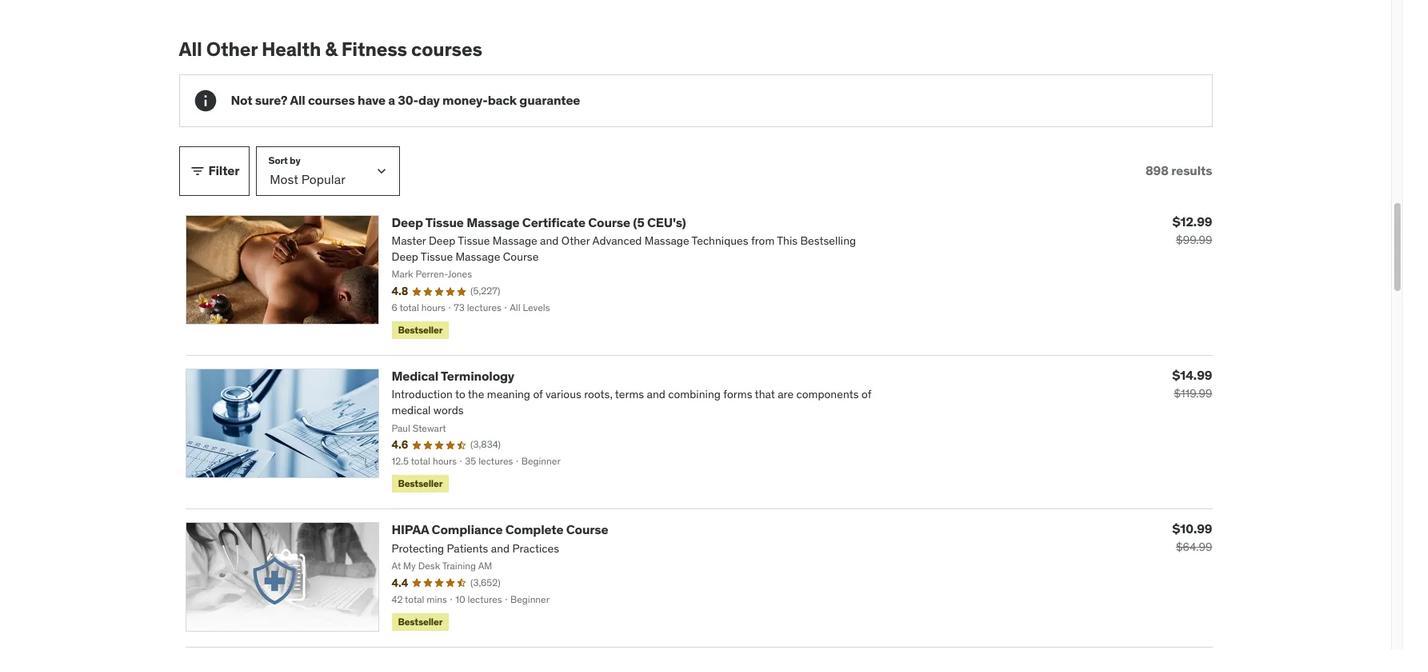 Task type: locate. For each thing, give the bounding box(es) containing it.
courses up "day"
[[411, 37, 482, 62]]

0 horizontal spatial courses
[[308, 92, 355, 108]]

deep
[[392, 214, 423, 230]]

guarantee
[[519, 92, 580, 108]]

filter
[[208, 163, 239, 179]]

results
[[1171, 163, 1212, 179]]

$10.99 $64.99
[[1172, 521, 1212, 555]]

deep tissue massage certificate course (5 ceu's) link
[[392, 214, 686, 230]]

898
[[1145, 163, 1169, 179]]

fitness
[[341, 37, 407, 62]]

0 horizontal spatial all
[[179, 37, 202, 62]]

massage
[[466, 214, 520, 230]]

all right sure?
[[290, 92, 305, 108]]

0 vertical spatial all
[[179, 37, 202, 62]]

$14.99 $119.99
[[1172, 367, 1212, 401]]

courses left the have
[[308, 92, 355, 108]]

course
[[588, 214, 630, 230], [566, 522, 608, 538]]

30-
[[398, 92, 418, 108]]

$99.99
[[1176, 233, 1212, 247]]

$12.99 $99.99
[[1172, 214, 1212, 247]]

all left other
[[179, 37, 202, 62]]

money-
[[442, 92, 488, 108]]

course right complete
[[566, 522, 608, 538]]

complete
[[505, 522, 563, 538]]

back
[[488, 92, 517, 108]]

all
[[179, 37, 202, 62], [290, 92, 305, 108]]

1 vertical spatial courses
[[308, 92, 355, 108]]

898 results status
[[1145, 163, 1212, 179]]

$64.99
[[1176, 540, 1212, 555]]

0 vertical spatial course
[[588, 214, 630, 230]]

day
[[418, 92, 440, 108]]

1 vertical spatial course
[[566, 522, 608, 538]]

0 vertical spatial courses
[[411, 37, 482, 62]]

1 horizontal spatial courses
[[411, 37, 482, 62]]

ceu's)
[[647, 214, 686, 230]]

sure?
[[255, 92, 287, 108]]

1 horizontal spatial all
[[290, 92, 305, 108]]

have
[[358, 92, 386, 108]]

course left (5
[[588, 214, 630, 230]]

courses
[[411, 37, 482, 62], [308, 92, 355, 108]]



Task type: describe. For each thing, give the bounding box(es) containing it.
not
[[231, 92, 252, 108]]

a
[[388, 92, 395, 108]]

other
[[206, 37, 257, 62]]

health
[[262, 37, 321, 62]]

&
[[325, 37, 337, 62]]

$14.99
[[1172, 367, 1212, 383]]

tissue
[[425, 214, 464, 230]]

hipaa
[[392, 522, 429, 538]]

terminology
[[441, 368, 514, 384]]

filter button
[[179, 146, 250, 196]]

not sure? all courses have a 30-day money-back guarantee
[[231, 92, 580, 108]]

$10.99
[[1172, 521, 1212, 537]]

898 results
[[1145, 163, 1212, 179]]

hipaa compliance complete course
[[392, 522, 608, 538]]

medical terminology link
[[392, 368, 514, 384]]

$12.99
[[1172, 214, 1212, 230]]

hipaa compliance complete course link
[[392, 522, 608, 538]]

1 vertical spatial all
[[290, 92, 305, 108]]

all other health & fitness courses
[[179, 37, 482, 62]]

small image
[[189, 163, 205, 179]]

deep tissue massage certificate course (5 ceu's)
[[392, 214, 686, 230]]

$119.99
[[1174, 387, 1212, 401]]

certificate
[[522, 214, 585, 230]]

medical terminology
[[392, 368, 514, 384]]

medical
[[392, 368, 438, 384]]

(5
[[633, 214, 644, 230]]

compliance
[[432, 522, 503, 538]]



Task type: vqa. For each thing, say whether or not it's contained in the screenshot.
$10.99
yes



